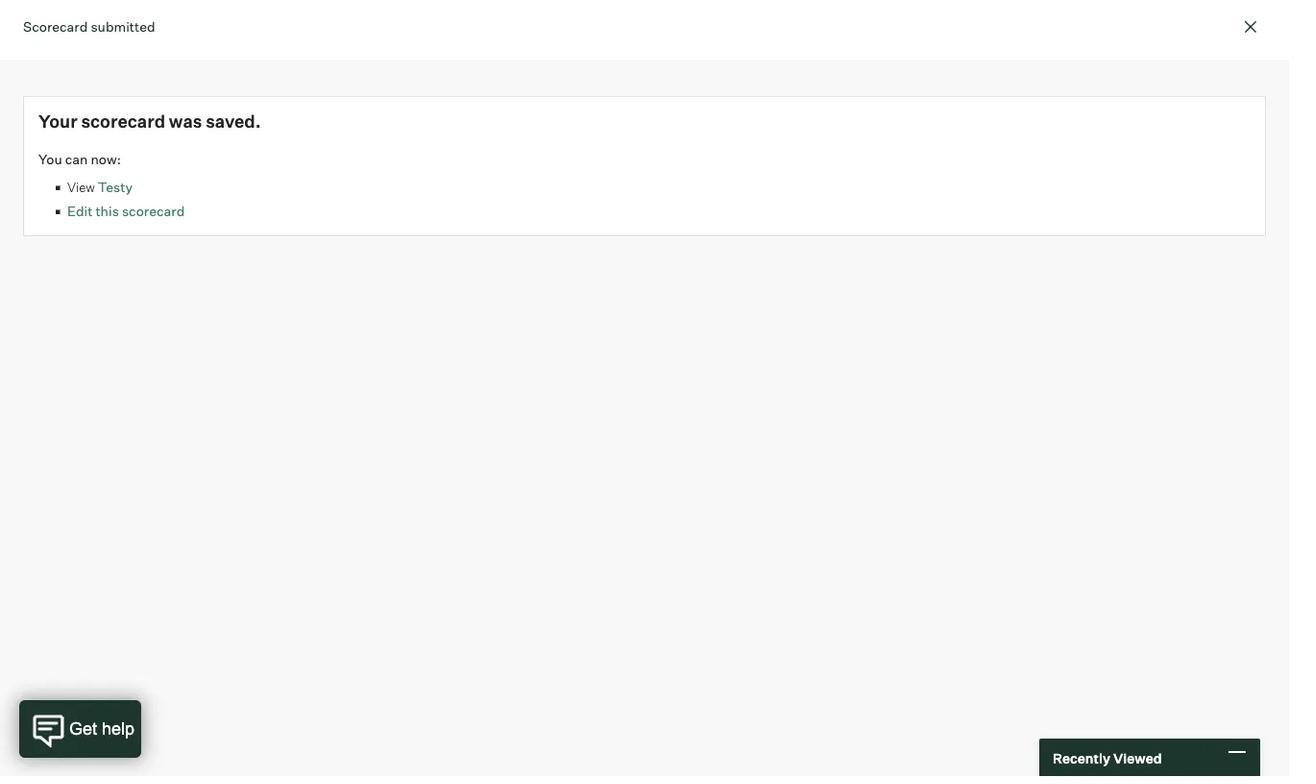 Task type: vqa. For each thing, say whether or not it's contained in the screenshot.
The Viewed
yes



Task type: locate. For each thing, give the bounding box(es) containing it.
view testy edit this scorecard
[[67, 179, 185, 220]]

viewed
[[1113, 750, 1162, 766]]

can
[[65, 150, 88, 167]]

1 vertical spatial scorecard
[[122, 203, 185, 220]]

testy link
[[98, 179, 133, 196]]

submitted
[[91, 18, 155, 35]]

view
[[67, 180, 95, 195]]

scorecard submitted
[[23, 18, 155, 35]]

edit
[[67, 203, 93, 220]]

scorecard up now:
[[81, 110, 165, 132]]

scorecard down testy "link"
[[122, 203, 185, 220]]

scorecard inside view testy edit this scorecard
[[122, 203, 185, 220]]

edit this scorecard link
[[67, 203, 185, 220]]

saved.
[[206, 110, 261, 132]]

now:
[[91, 150, 121, 167]]

scorecard
[[81, 110, 165, 132], [122, 203, 185, 220]]



Task type: describe. For each thing, give the bounding box(es) containing it.
this
[[96, 203, 119, 220]]

recently
[[1053, 750, 1111, 766]]

your scorecard was saved.
[[38, 110, 261, 132]]

recently viewed
[[1053, 750, 1162, 766]]

was
[[169, 110, 202, 132]]

close image
[[1239, 15, 1262, 38]]

you
[[38, 150, 62, 167]]

testy
[[98, 179, 133, 196]]

your
[[38, 110, 78, 132]]

0 vertical spatial scorecard
[[81, 110, 165, 132]]

scorecard
[[23, 18, 88, 35]]

you can now:
[[38, 150, 121, 167]]



